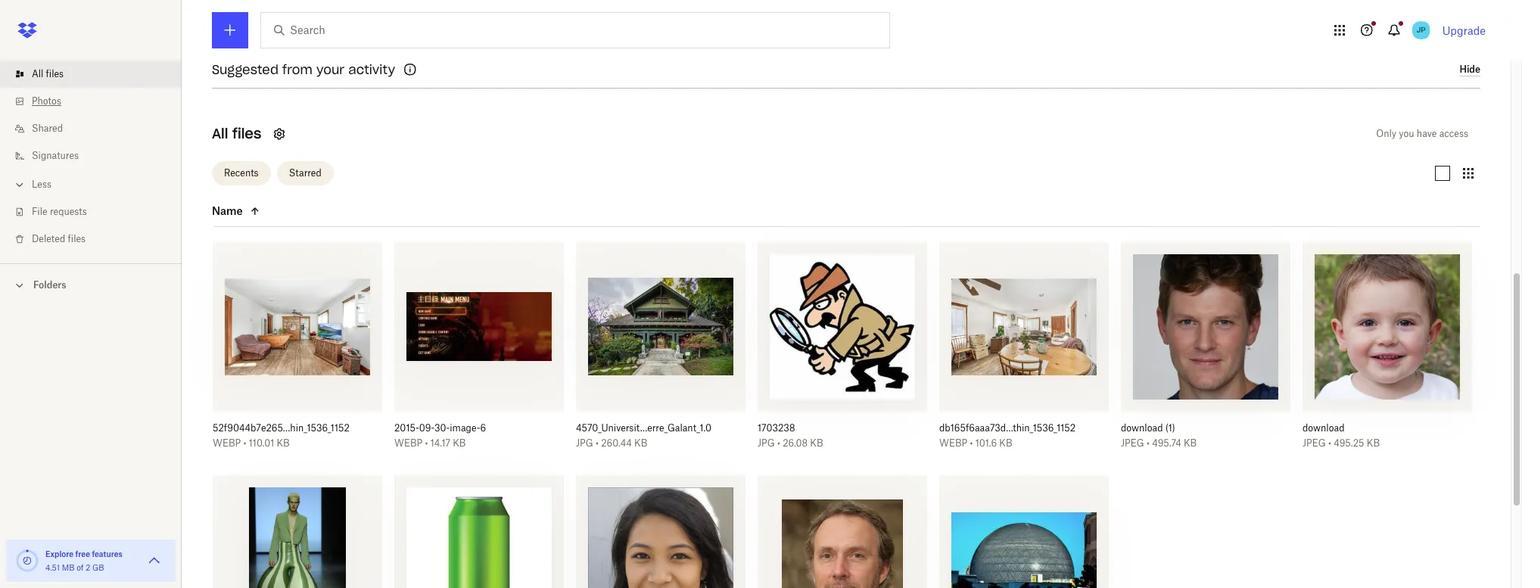 Task type: locate. For each thing, give the bounding box(es) containing it.
jpg for jpg • 260.44 kb
[[576, 437, 593, 448]]

webp
[[213, 437, 241, 448], [394, 437, 423, 448], [939, 437, 968, 448]]

5 • from the left
[[970, 437, 973, 448]]

jpg left 260.44
[[576, 437, 593, 448]]

only you have access
[[1376, 128, 1468, 139]]

1 horizontal spatial dropbox link
[[395, 50, 432, 65]]

webp left 101.6
[[939, 437, 968, 448]]

2 jpeg from the left
[[1303, 437, 1326, 448]]

kb inside 52f9044b7e265…hin_1536_1152 webp • 110.01 kb
[[277, 437, 290, 448]]

0 horizontal spatial screenshot
[[482, 34, 539, 47]]

• left 14.17
[[425, 437, 428, 448]]

5 kb from the left
[[999, 437, 1012, 448]]

webp left 110.01
[[213, 437, 241, 448]]

all
[[32, 68, 43, 79], [212, 125, 228, 142]]

all files up photos
[[32, 68, 64, 79]]

kb down 2015-09-30-image-6 button
[[453, 437, 466, 448]]

files up photos
[[46, 68, 64, 79]]

features
[[92, 550, 123, 559]]

• for 1703238 jpg • 26.08 kb
[[777, 437, 780, 448]]

2 dropbox link from the left
[[395, 50, 432, 65]]

1 vertical spatial files
[[232, 125, 261, 142]]

3 kb from the left
[[634, 437, 647, 448]]

2 am.png from the left
[[643, 51, 683, 64]]

screenshot left 20…1.08
[[612, 34, 669, 47]]

0 horizontal spatial files
[[46, 68, 64, 79]]

2
[[86, 563, 90, 572]]

name
[[212, 204, 243, 217]]

0 horizontal spatial dropbox
[[266, 51, 303, 63]]

7 kb from the left
[[1367, 437, 1380, 448]]

• inside the download (1) jpeg • 495.74 kb
[[1147, 437, 1150, 448]]

jpg inside 4570_universit…erre_galant_1.0 jpg • 260.44 kb
[[576, 437, 593, 448]]

0 horizontal spatial webp
[[213, 437, 241, 448]]

kb inside 4570_universit…erre_galant_1.0 jpg • 260.44 kb
[[634, 437, 647, 448]]

495.74
[[1152, 437, 1181, 448]]

1 horizontal spatial dropbox
[[395, 51, 432, 63]]

0 horizontal spatial download
[[1121, 422, 1163, 433]]

all files
[[32, 68, 64, 79], [212, 125, 261, 142]]

list
[[0, 51, 182, 263]]

1 jpeg from the left
[[1121, 437, 1144, 448]]

0 horizontal spatial jpg
[[576, 437, 593, 448]]

am.png down 20…1.08
[[643, 51, 683, 64]]

• inside 1703238 jpg • 26.08 kb
[[777, 437, 780, 448]]

photos link
[[12, 88, 182, 115]]

file, screenshot 2023-11-13 at 10.51.08 am.png row
[[758, 475, 927, 588]]

file, db165f6aaa73d95c9004256537e7037b-uncropped_scaled_within_1536_1152.webp row
[[939, 242, 1109, 460]]

• left 110.01
[[243, 437, 246, 448]]

• inside download jpeg • 495.25 kb
[[1328, 437, 1331, 448]]

download inside download jpeg • 495.25 kb
[[1303, 422, 1345, 433]]

6 • from the left
[[1147, 437, 1150, 448]]

2 webp from the left
[[394, 437, 423, 448]]

•
[[243, 437, 246, 448], [425, 437, 428, 448], [596, 437, 599, 448], [777, 437, 780, 448], [970, 437, 973, 448], [1147, 437, 1150, 448], [1328, 437, 1331, 448]]

download
[[1121, 422, 1163, 433], [1303, 422, 1345, 433]]

0 horizontal spatial jpeg
[[1121, 437, 1144, 448]]

2 horizontal spatial webp
[[939, 437, 968, 448]]

jpg for jpg • 26.08 kb
[[758, 437, 775, 448]]

recents button
[[212, 161, 271, 185]]

am.png
[[514, 51, 554, 64], [643, 51, 683, 64]]

screenshot 20…1.08 am.png
[[612, 34, 714, 64]]

jpg down "1703238"
[[758, 437, 775, 448]]

6 kb from the left
[[1184, 437, 1197, 448]]

file, download.jpeg row
[[1303, 242, 1472, 460]]

dropbox link
[[266, 50, 303, 65], [395, 50, 432, 65]]

kb down "4570_universit…erre_galant_1.0" button
[[634, 437, 647, 448]]

2 kb from the left
[[453, 437, 466, 448]]

1 horizontal spatial screenshot
[[612, 34, 669, 47]]

download jpeg • 495.25 kb
[[1303, 422, 1380, 448]]

your
[[316, 62, 345, 77]]

quota usage element
[[15, 549, 39, 573]]

kb down db165f6aaa73d…thin_1536_1152 button
[[999, 437, 1012, 448]]

screenshot
[[482, 34, 539, 47], [612, 34, 669, 47]]

1703238
[[758, 422, 795, 433]]

all up recents
[[212, 125, 228, 142]]

list containing all files
[[0, 51, 182, 263]]

am.png for 20…1.08
[[643, 51, 683, 64]]

30-
[[434, 422, 450, 433]]

jpeg left 495.25
[[1303, 437, 1326, 448]]

download up 495.25
[[1303, 422, 1345, 433]]

less image
[[12, 177, 27, 192]]

1 horizontal spatial download
[[1303, 422, 1345, 433]]

52f9044b7e265…hin_1536_1152
[[213, 422, 350, 433]]

• left 260.44
[[596, 437, 599, 448]]

have
[[1417, 128, 1437, 139]]

3 • from the left
[[596, 437, 599, 448]]

suggested from your activity
[[212, 62, 395, 77]]

am.png down 20…5.56
[[514, 51, 554, 64]]

jpg inside 1703238 jpg • 26.08 kb
[[758, 437, 775, 448]]

1 screenshot from the left
[[482, 34, 539, 47]]

webp down 2015-
[[394, 437, 423, 448]]

4570_universit…erre_galant_1.0
[[576, 422, 711, 433]]

download (1) jpeg • 495.74 kb
[[1121, 422, 1197, 448]]

screenshot 20…5.56 am.png
[[482, 34, 586, 64]]

jp button
[[1409, 18, 1433, 42]]

file, screenshot 2023-10-19 at 9.45.56 am.png row
[[576, 475, 746, 588]]

4570_universit…erre_galant_1.0 button
[[576, 422, 712, 434]]

1 kb from the left
[[277, 437, 290, 448]]

webp for webp • 101.6 kb
[[939, 437, 968, 448]]

1 vertical spatial all
[[212, 125, 228, 142]]

file, 2015-09-30-image-6.webp row
[[394, 242, 564, 460]]

file requests
[[32, 206, 87, 217]]

2015-09-30-image-6 button
[[394, 422, 531, 434]]

1 horizontal spatial jpg
[[758, 437, 775, 448]]

1 horizontal spatial jpeg
[[1303, 437, 1326, 448]]

1 dropbox from the left
[[266, 51, 303, 63]]

2 download from the left
[[1303, 422, 1345, 433]]

photos
[[32, 95, 61, 107]]

0 horizontal spatial dropbox link
[[266, 50, 303, 65]]

files right deleted
[[68, 233, 86, 244]]

26.08
[[783, 437, 808, 448]]

suggested
[[212, 62, 278, 77]]

4 kb from the left
[[810, 437, 823, 448]]

dropbox left your
[[266, 51, 303, 63]]

dropbox link right the activity
[[395, 50, 432, 65]]

starred button
[[277, 161, 334, 185]]

kb inside 2015-09-30-image-6 webp • 14.17 kb
[[453, 437, 466, 448]]

am.png inside screenshot 20…5.56 am.png
[[514, 51, 554, 64]]

less
[[32, 179, 51, 190]]

kb down 52f9044b7e265…hin_1536_1152 button
[[277, 437, 290, 448]]

file, 4570_university_ave____pierre_galant_1.0.jpg row
[[576, 242, 746, 460]]

52f9044b7e265…hin_1536_1152 webp • 110.01 kb
[[213, 422, 350, 448]]

0 vertical spatial all files
[[32, 68, 64, 79]]

download for jpeg
[[1121, 422, 1163, 433]]

kb for webp • 101.6 kb
[[999, 437, 1012, 448]]

dropbox
[[266, 51, 303, 63], [395, 51, 432, 63]]

4 • from the left
[[777, 437, 780, 448]]

jpeg left the 495.74
[[1121, 437, 1144, 448]]

screenshot inside screenshot 20…1.08 am.png
[[612, 34, 669, 47]]

1 download from the left
[[1121, 422, 1163, 433]]

files
[[46, 68, 64, 79], [232, 125, 261, 142], [68, 233, 86, 244]]

2 horizontal spatial files
[[232, 125, 261, 142]]

all up photos
[[32, 68, 43, 79]]

kb inside download jpeg • 495.25 kb
[[1367, 437, 1380, 448]]

• for download jpeg • 495.25 kb
[[1328, 437, 1331, 448]]

2 • from the left
[[425, 437, 428, 448]]

• inside the db165f6aaa73d…thin_1536_1152 webp • 101.6 kb
[[970, 437, 973, 448]]

3 webp from the left
[[939, 437, 968, 448]]

• down "1703238"
[[777, 437, 780, 448]]

0 horizontal spatial all files
[[32, 68, 64, 79]]

recents
[[224, 167, 259, 179]]

folders button
[[0, 273, 182, 296]]

• left 101.6
[[970, 437, 973, 448]]

1 horizontal spatial am.png
[[643, 51, 683, 64]]

1 vertical spatial all files
[[212, 125, 261, 142]]

dropbox link left your
[[266, 50, 303, 65]]

jp
[[1417, 25, 1426, 35]]

deleted
[[32, 233, 65, 244]]

download left (1)
[[1121, 422, 1163, 433]]

09-
[[419, 422, 434, 433]]

2 vertical spatial files
[[68, 233, 86, 244]]

kb down 1703238 button
[[810, 437, 823, 448]]

(1)
[[1165, 422, 1175, 433]]

0 vertical spatial all
[[32, 68, 43, 79]]

• for 4570_universit…erre_galant_1.0 jpg • 260.44 kb
[[596, 437, 599, 448]]

webp inside the db165f6aaa73d…thin_1536_1152 webp • 101.6 kb
[[939, 437, 968, 448]]

files for the "all files" link
[[46, 68, 64, 79]]

file requests link
[[12, 198, 182, 226]]

kb down download (1) button
[[1184, 437, 1197, 448]]

the_sphere_a… 8837453).jpg link
[[737, 33, 847, 66]]

• inside 4570_universit…erre_galant_1.0 jpg • 260.44 kb
[[596, 437, 599, 448]]

jpeg
[[1121, 437, 1144, 448], [1303, 437, 1326, 448]]

requests
[[50, 206, 87, 217]]

1 horizontal spatial webp
[[394, 437, 423, 448]]

download button
[[1303, 422, 1439, 434]]

kb
[[277, 437, 290, 448], [453, 437, 466, 448], [634, 437, 647, 448], [810, 437, 823, 448], [999, 437, 1012, 448], [1184, 437, 1197, 448], [1367, 437, 1380, 448]]

0 horizontal spatial all
[[32, 68, 43, 79]]

2 screenshot from the left
[[612, 34, 669, 47]]

deleted files
[[32, 233, 86, 244]]

file, the_sphere_at_the_venetian_resort_(53098837453).jpg row
[[939, 475, 1109, 588]]

Search in folder "Dropbox" text field
[[290, 22, 858, 39]]

• inside 52f9044b7e265…hin_1536_1152 webp • 110.01 kb
[[243, 437, 246, 448]]

free
[[75, 550, 90, 559]]

shared
[[32, 123, 63, 134]]

1 jpg from the left
[[576, 437, 593, 448]]

kb down download button
[[1367, 437, 1380, 448]]

0 horizontal spatial am.png
[[514, 51, 554, 64]]

• inside 2015-09-30-image-6 webp • 14.17 kb
[[425, 437, 428, 448]]

dropbox right the activity
[[395, 51, 432, 63]]

1 • from the left
[[243, 437, 246, 448]]

starred
[[289, 167, 322, 179]]

am.png inside screenshot 20…1.08 am.png
[[643, 51, 683, 64]]

download inside the download (1) jpeg • 495.74 kb
[[1121, 422, 1163, 433]]

1 webp from the left
[[213, 437, 241, 448]]

files left folder settings image
[[232, 125, 261, 142]]

2 dropbox from the left
[[395, 51, 432, 63]]

1 horizontal spatial all
[[212, 125, 228, 142]]

1 horizontal spatial files
[[68, 233, 86, 244]]

webp inside 52f9044b7e265…hin_1536_1152 webp • 110.01 kb
[[213, 437, 241, 448]]

access
[[1439, 128, 1468, 139]]

7 • from the left
[[1328, 437, 1331, 448]]

0 vertical spatial files
[[46, 68, 64, 79]]

screenshot left 20…5.56
[[482, 34, 539, 47]]

file, istockphoto-610015062-612x612.jpg row
[[394, 475, 564, 588]]

all files up recents
[[212, 125, 261, 142]]

upgrade
[[1442, 24, 1486, 37]]

activity
[[348, 62, 395, 77]]

screenshot for screenshot 20…5.56 am.png
[[482, 34, 539, 47]]

• left 495.25
[[1328, 437, 1331, 448]]

files inside list item
[[46, 68, 64, 79]]

4.51
[[45, 563, 60, 572]]

2 jpg from the left
[[758, 437, 775, 448]]

495.25
[[1334, 437, 1364, 448]]

kb inside 1703238 jpg • 26.08 kb
[[810, 437, 823, 448]]

of
[[77, 563, 84, 572]]

• left the 495.74
[[1147, 437, 1150, 448]]

kb inside the db165f6aaa73d…thin_1536_1152 webp • 101.6 kb
[[999, 437, 1012, 448]]

1 am.png from the left
[[514, 51, 554, 64]]

dropbox for second dropbox link from right
[[266, 51, 303, 63]]

612x612.jpg
[[901, 51, 960, 64]]

screenshot inside screenshot 20…5.56 am.png
[[482, 34, 539, 47]]



Task type: vqa. For each thing, say whether or not it's contained in the screenshot.


Task type: describe. For each thing, give the bounding box(es) containing it.
am.png for 20…5.56
[[514, 51, 554, 64]]

webp inside 2015-09-30-image-6 webp • 14.17 kb
[[394, 437, 423, 448]]

db165f6aaa73d…thin_1536_1152 webp • 101.6 kb
[[939, 422, 1076, 448]]

110.01
[[249, 437, 274, 448]]

260.44
[[601, 437, 632, 448]]

from
[[282, 62, 312, 77]]

screenshot 20…1.08 am.png link
[[608, 33, 718, 66]]

6…-
[[882, 51, 901, 64]]

kb for webp • 110.01 kb
[[277, 437, 290, 448]]

screenshot for screenshot 20…1.08 am.png
[[612, 34, 669, 47]]

14.17
[[430, 437, 450, 448]]

file, 1703238.jpg row
[[758, 242, 927, 460]]

deleted files link
[[12, 226, 182, 253]]

kb for jpg • 26.08 kb
[[810, 437, 823, 448]]

all files link
[[12, 61, 182, 88]]

istockphoto- 6…-612x612.jpg link
[[866, 33, 976, 66]]

you
[[1399, 128, 1414, 139]]

file, inflatable-pants-today-inline-200227-5.webp row
[[213, 475, 382, 588]]

dropbox image
[[12, 15, 42, 45]]

istockphoto-
[[889, 34, 952, 47]]

signatures
[[32, 150, 79, 161]]

all inside list item
[[32, 68, 43, 79]]

1703238 button
[[758, 422, 894, 434]]

mb
[[62, 563, 75, 572]]

20…1.08
[[672, 34, 714, 47]]

screenshot 20…5.56 am.png link
[[479, 33, 589, 66]]

gb
[[92, 563, 104, 572]]

jpeg inside download jpeg • 495.25 kb
[[1303, 437, 1326, 448]]

• for 52f9044b7e265…hin_1536_1152 webp • 110.01 kb
[[243, 437, 246, 448]]

download (1) button
[[1121, 422, 1257, 434]]

hide button
[[1460, 64, 1481, 76]]

shared link
[[12, 115, 182, 142]]

istockphoto- 6…-612x612.jpg
[[882, 34, 960, 64]]

upgrade link
[[1442, 24, 1486, 37]]

db165f6aaa73d…thin_1536_1152
[[939, 422, 1076, 433]]

only
[[1376, 128, 1397, 139]]

all files inside list item
[[32, 68, 64, 79]]

6
[[480, 422, 486, 433]]

hide
[[1460, 64, 1481, 75]]

files for deleted files link
[[68, 233, 86, 244]]

1703238 jpg • 26.08 kb
[[758, 422, 823, 448]]

folder settings image
[[271, 125, 289, 143]]

signatures link
[[12, 142, 182, 170]]

download for •
[[1303, 422, 1345, 433]]

name button
[[212, 202, 339, 220]]

webp for webp • 110.01 kb
[[213, 437, 241, 448]]

52f9044b7e265…hin_1536_1152 button
[[213, 422, 350, 434]]

kb inside the download (1) jpeg • 495.74 kb
[[1184, 437, 1197, 448]]

1 dropbox link from the left
[[266, 50, 303, 65]]

file, 52f9044b7e2655d26eb85c0b2abdc392-uncropped_scaled_within_1536_1152.webp row
[[213, 242, 382, 460]]

dropbox for second dropbox link from left
[[395, 51, 432, 63]]

file
[[32, 206, 47, 217]]

jpeg inside the download (1) jpeg • 495.74 kb
[[1121, 437, 1144, 448]]

the_sphere_a… 8837453).jpg
[[753, 34, 831, 64]]

explore
[[45, 550, 74, 559]]

db165f6aaa73d…thin_1536_1152 button
[[939, 422, 1076, 434]]

explore free features 4.51 mb of 2 gb
[[45, 550, 123, 572]]

file, download (1).jpeg row
[[1121, 242, 1291, 460]]

20…5.56
[[542, 34, 586, 47]]

101.6
[[975, 437, 997, 448]]

2015-
[[394, 422, 419, 433]]

2015-09-30-image-6 webp • 14.17 kb
[[394, 422, 486, 448]]

kb for jpg • 260.44 kb
[[634, 437, 647, 448]]

all files list item
[[0, 61, 182, 88]]

image-
[[450, 422, 480, 433]]

kb for jpeg • 495.25 kb
[[1367, 437, 1380, 448]]

folders
[[33, 279, 66, 291]]

• for db165f6aaa73d…thin_1536_1152 webp • 101.6 kb
[[970, 437, 973, 448]]

8837453).jpg
[[759, 51, 825, 64]]

4570_universit…erre_galant_1.0 jpg • 260.44 kb
[[576, 422, 711, 448]]

the_sphere_a…
[[753, 34, 831, 47]]

1 horizontal spatial all files
[[212, 125, 261, 142]]



